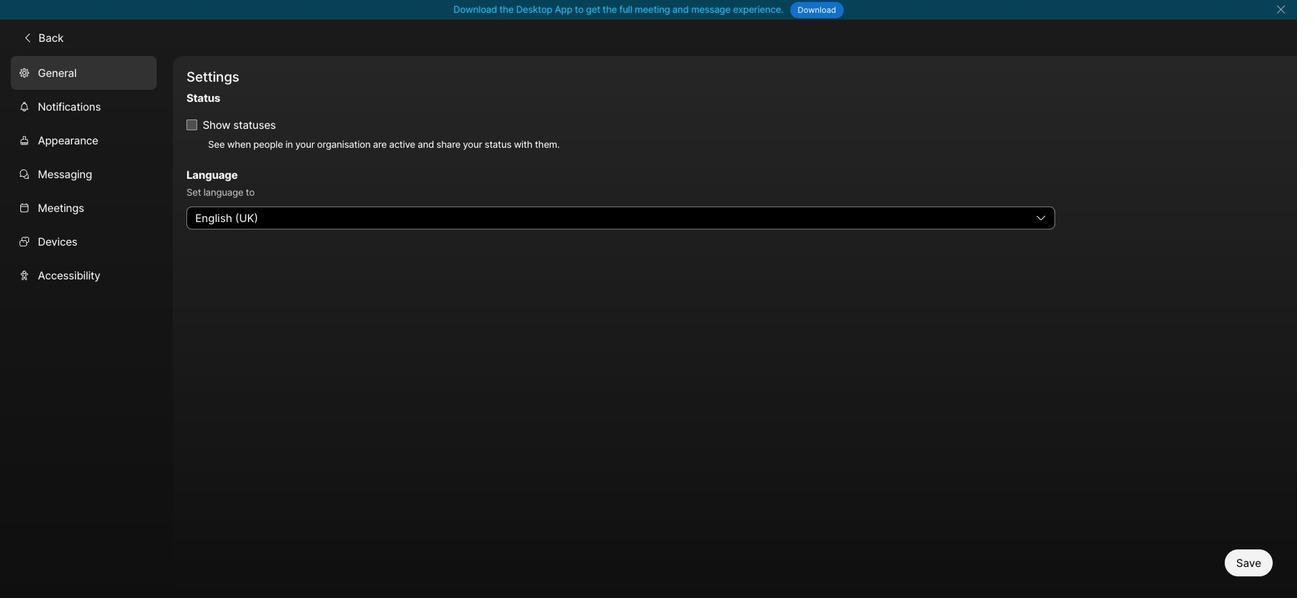 Task type: locate. For each thing, give the bounding box(es) containing it.
accessibility tab
[[11, 258, 157, 292]]

messaging tab
[[11, 157, 157, 191]]

notifications tab
[[11, 90, 157, 123]]

settings navigation
[[0, 56, 173, 599]]

meetings tab
[[11, 191, 157, 225]]

devices tab
[[11, 225, 157, 258]]

general tab
[[11, 56, 157, 90]]

cancel_16 image
[[1276, 4, 1286, 15]]



Task type: describe. For each thing, give the bounding box(es) containing it.
appearance tab
[[11, 123, 157, 157]]



